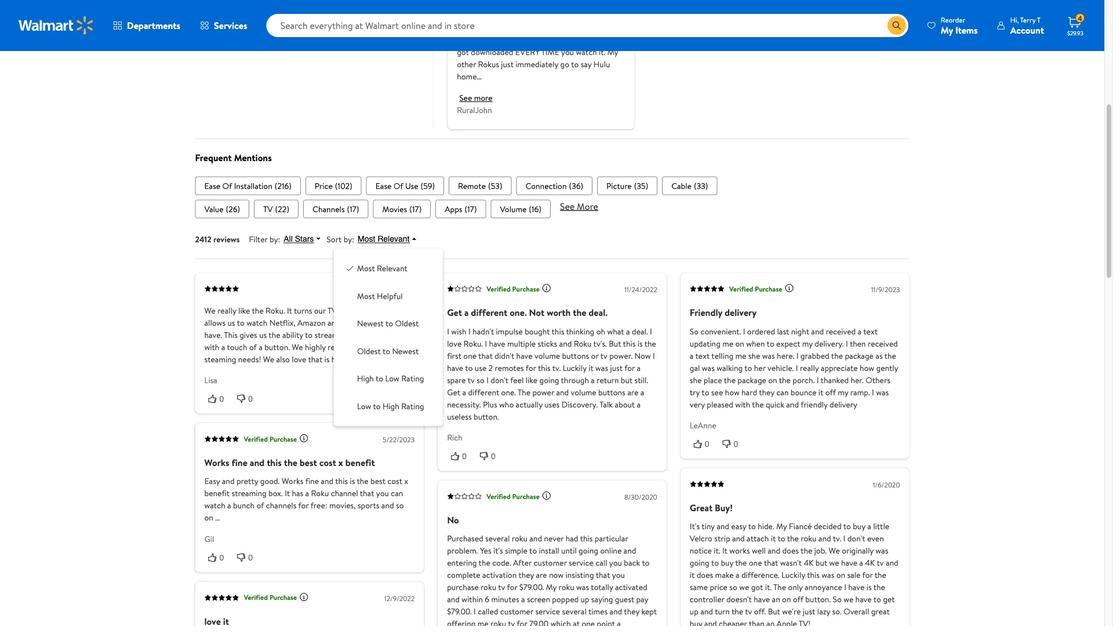 Task type: describe. For each thing, give the bounding box(es) containing it.
1 horizontal spatial she
[[748, 350, 760, 361]]

0 button down bunch
[[233, 552, 262, 564]]

verified for a
[[487, 284, 511, 294]]

i left "wish"
[[447, 326, 449, 337]]

we down ability
[[292, 341, 303, 353]]

works inside easy and pretty good.  works fine and this is the best cost x benefit streaming box. it has a roku channel that you can watch a bunch of channels for free: movies, sports and so on …
[[282, 476, 304, 487]]

one. inside i wish i hadn't impulse bought this thinking oh what a deal. i love roku. i have multiple sticks and roku tv's. but this is the first one that didn't have volume buttons or tv power. now i have to use 2 remotes for this tv. luckily it was just for a spare tv so i don't feel like going through a return but still. get a different one. the power and volume buttons are a necessity.  plus who actually uses discovery. talk about a useless button.
[[501, 387, 516, 398]]

ordered
[[747, 326, 775, 337]]

to right try
[[702, 387, 709, 398]]

i right here.
[[797, 350, 799, 361]]

see for see more
[[459, 92, 472, 104]]

roku. inside i wish i hadn't impulse bought this thinking oh what a deal. i love roku. i have multiple sticks and roku tv's. but this is the first one that didn't have volume buttons or tv power. now i have to use 2 remotes for this tv. luckily it was just for a spare tv so i don't feel like going through a return but still. get a different one. the power and volume buttons are a necessity.  plus who actually uses discovery. talk about a useless button.
[[464, 338, 483, 349]]

gives
[[240, 329, 257, 341]]

tv. inside i wish i hadn't impulse bought this thinking oh what a deal. i love roku. i have multiple sticks and roku tv's. but this is the first one that didn't have volume buttons or tv power. now i have to use 2 remotes for this tv. luckily it was just for a spare tv so i don't feel like going through a return but still. get a different one. the power and volume buttons are a necessity.  plus who actually uses discovery. talk about a useless button.
[[553, 362, 561, 374]]

recommend
[[328, 341, 370, 353]]

a right box.
[[305, 488, 309, 499]]

a down originally
[[860, 558, 863, 569]]

just inside it's tiny and easy to hide. my fiancé decided to buy a little velcro strip and attach it to the roku and tv. i don't even notice it. it works well and does the job. we originally was going to buy the one that wasn't 4k but we have a 4k tv and it does make a difference. luckily this was on sale for the same price so we got it. the only annoyance i have is the controller doesn't have an on off button. so we have to get up and turn the tv off. but we're just lazy so. overall great buy and cheaper than an apple tv!
[[803, 606, 816, 618]]

1 horizontal spatial received
[[868, 338, 898, 349]]

a up the still. on the right bottom of the page
[[637, 362, 641, 374]]

oldest to newest
[[357, 346, 419, 357]]

amazon
[[297, 317, 326, 328]]

then
[[850, 338, 866, 349]]

is inside easy and pretty good.  works fine and this is the best cost x benefit streaming box. it has a roku channel that you can watch a bunch of channels for free: movies, sports and so on …
[[350, 476, 355, 487]]

1 vertical spatial text
[[696, 350, 710, 361]]

1 vertical spatial she
[[690, 375, 702, 386]]

(17) for channels (17)
[[347, 203, 359, 215]]

i right porch.
[[817, 375, 819, 386]]

this up the power.
[[623, 338, 636, 349]]

0 vertical spatial low
[[385, 373, 399, 385]]

0 vertical spatial several
[[485, 533, 510, 545]]

departments
[[127, 19, 180, 32]]

roku down called
[[491, 619, 506, 626]]

online
[[600, 546, 622, 557]]

1 horizontal spatial package
[[845, 350, 874, 361]]

1 horizontal spatial oldest
[[395, 318, 419, 330]]

so.
[[832, 606, 842, 618]]

1 vertical spatial most
[[357, 263, 375, 275]]

(17) for movies (17)
[[410, 203, 422, 215]]

me inside purchased  several roku and never had this particular problem. yes it's simple to install until going online and entering the code. after customer service call you back to complete activation they are now insisting that you purchase roku tv for $79.00. my roku was totally activated and within 6 minutes a screen popped up saying guest pay $79.00. i  called customer service several times and they kept offering me roku tv for 79.00 which at one
[[478, 619, 489, 626]]

0 button down pleased
[[719, 438, 748, 450]]

love inside i wish i hadn't impulse bought this thinking oh what a deal. i love roku. i have multiple sticks and roku tv's. but this is the first one that didn't have volume buttons or tv power. now i have to use 2 remotes for this tv. luckily it was just for a spare tv so i don't feel like going through a return but still. get a different one. the power and volume buttons are a necessity.  plus who actually uses discovery. talk about a useless button.
[[447, 338, 462, 349]]

roku up simple
[[512, 533, 528, 545]]

0 horizontal spatial high
[[357, 373, 374, 385]]

verified purchase information image for get a different one. not worth the deal.
[[542, 284, 551, 293]]

got
[[751, 582, 763, 593]]

0 horizontal spatial best
[[300, 456, 317, 469]]

1 horizontal spatial several
[[562, 606, 587, 618]]

0 horizontal spatial my
[[802, 338, 813, 349]]

0 button down lisa
[[204, 393, 233, 405]]

i up porch.
[[796, 362, 798, 374]]

watch inside the we really like the roku. it turns our tvs into smart tvs and allows us to watch netflix, amazon and any other apps we have. this gives us the ability to stream shows and movies with a touch of a button. we highly recommend it for your steaming needs! we also love that is has the roku channel.
[[247, 317, 268, 328]]

convenient.
[[701, 326, 741, 337]]

a left return
[[591, 375, 595, 386]]

as
[[876, 350, 883, 361]]

1 vertical spatial me
[[736, 350, 747, 361]]

but inside it's tiny and easy to hide. my fiancé decided to buy a little velcro strip and attach it to the roku and tv. i don't even notice it. it works well and does the job. we originally was going to buy the one that wasn't 4k but we have a 4k tv and it does make a difference. luckily this was on sale for the same price so we got it. the only annoyance i have is the controller doesn't have an on off button. so we have to get up and turn the tv off. but we're just lazy so. overall great buy and cheaper than an apple tv!
[[768, 606, 780, 618]]

to right the attach
[[778, 533, 785, 545]]

roku up 6
[[481, 582, 496, 593]]

notice
[[690, 546, 712, 557]]

1 horizontal spatial service
[[569, 558, 594, 569]]

high to low rating
[[357, 373, 424, 385]]

now
[[635, 350, 651, 361]]

1 vertical spatial how
[[725, 387, 740, 398]]

2 vertical spatial you
[[612, 570, 625, 581]]

of for use
[[394, 180, 403, 192]]

the inside it's tiny and easy to hide. my fiancé decided to buy a little velcro strip and attach it to the roku and tv. i don't even notice it. it works well and does the job. we originally was going to buy the one that wasn't 4k but we have a 4k tv and it does make a difference. luckily this was on sale for the same price so we got it. the only annoyance i have is the controller doesn't have an on off button. so we have to get up and turn the tv off. but we're just lazy so. overall great buy and cheaper than an apple tv!
[[774, 582, 786, 593]]

activated
[[615, 582, 648, 593]]

only
[[788, 582, 803, 593]]

0 horizontal spatial us
[[228, 317, 235, 328]]

so inside so convenient.  i ordered last night and received a text updating me on when to expect my delivery.  i then received a text telling me she was here.  i grabbed the package as the gal was walking to her vehicle.  i really appreciate how gently she place the package on the porch.  i thanked her.  others try to see how hard they can bounce it off my ramp.  i was very pleased with the quick and friendly delivery
[[690, 326, 699, 337]]

to right easy
[[748, 521, 756, 532]]

it inside it's tiny and easy to hide. my fiancé decided to buy a little velcro strip and attach it to the roku and tv. i don't even notice it. it works well and does the job. we originally was going to buy the one that wasn't 4k but we have a 4k tv and it does make a difference. luckily this was on sale for the same price so we got it. the only annoyance i have is the controller doesn't have an on off button. so we have to get up and turn the tv off. but we're just lazy so. overall great buy and cheaper than an apple tv!
[[723, 546, 728, 557]]

controller
[[690, 594, 725, 606]]

so convenient.  i ordered last night and received a text updating me on when to expect my delivery.  i then received a text telling me she was here.  i grabbed the package as the gal was walking to her vehicle.  i really appreciate how gently she place the package on the porch.  i thanked her.  others try to see how hard they can bounce it off my ramp.  i was very pleased with the quick and friendly delivery
[[690, 326, 898, 410]]

this up sticks
[[552, 326, 564, 337]]

on left when at the bottom of page
[[736, 338, 744, 349]]

within
[[462, 594, 483, 606]]

stream
[[315, 329, 339, 341]]

cable (33)
[[672, 180, 708, 192]]

reorder
[[941, 15, 966, 25]]

and down other
[[364, 329, 377, 341]]

little
[[873, 521, 890, 532]]

than
[[749, 619, 765, 626]]

list item containing ease of installation
[[195, 177, 301, 195]]

for up minutes
[[507, 582, 518, 593]]

going inside i wish i hadn't impulse bought this thinking oh what a deal. i love roku. i have multiple sticks and roku tv's. but this is the first one that didn't have volume buttons or tv power. now i have to use 2 remotes for this tv. luckily it was just for a spare tv so i don't feel like going through a return but still. get a different one. the power and volume buttons are a necessity.  plus who actually uses discovery. talk about a useless button.
[[540, 375, 559, 386]]

shows
[[341, 329, 362, 341]]

1 vertical spatial oldest
[[357, 346, 381, 357]]

Walmart Site-Wide search field
[[267, 14, 909, 37]]

and down easy
[[732, 533, 745, 545]]

have down multiple
[[516, 350, 533, 361]]

up inside it's tiny and easy to hide. my fiancé decided to buy a little velcro strip and attach it to the roku and tv. i don't even notice it. it works well and does the job. we originally was going to buy the one that wasn't 4k but we have a 4k tv and it does make a difference. luckily this was on sale for the same price so we got it. the only annoyance i have is the controller doesn't have an on off button. so we have to get up and turn the tv off. but we're just lazy so. overall great buy and cheaper than an apple tv!
[[690, 606, 699, 618]]

1 vertical spatial they
[[519, 570, 534, 581]]

i down 2
[[487, 375, 489, 386]]

and down decided
[[819, 533, 831, 545]]

1 vertical spatial most relevant
[[357, 263, 408, 275]]

Search search field
[[267, 14, 909, 37]]

a left little
[[868, 521, 871, 532]]

bought
[[525, 326, 550, 337]]

to right when at the bottom of page
[[767, 338, 775, 349]]

0 vertical spatial customer
[[534, 558, 567, 569]]

tv!
[[799, 619, 811, 626]]

roku inside it's tiny and easy to hide. my fiancé decided to buy a little velcro strip and attach it to the roku and tv. i don't even notice it. it works well and does the job. we originally was going to buy the one that wasn't 4k but we have a 4k tv and it does make a difference. luckily this was on sale for the same price so we got it. the only annoyance i have is the controller doesn't have an on off button. so we have to get up and turn the tv off. but we're just lazy so. overall great buy and cheaper than an apple tv!
[[801, 533, 817, 545]]

apps
[[377, 317, 393, 328]]

is inside the we really like the roku. it turns our tvs into smart tvs and allows us to watch netflix, amazon and any other apps we have. this gives us the ability to stream shows and movies with a touch of a button. we highly recommend it for your steaming needs! we also love that is has the roku channel.
[[325, 354, 330, 365]]

1 horizontal spatial us
[[259, 329, 267, 341]]

a right what
[[626, 326, 630, 337]]

to down the amazon
[[305, 329, 313, 341]]

going inside purchased  several roku and never had this particular problem. yes it's simple to install until going online and entering the code. after customer service call you back to complete activation they are now insisting that you purchase roku tv for $79.00. my roku was totally activated and within 6 minutes a screen popped up saying guest pay $79.00. i  called customer service several times and they kept offering me roku tv for 79.00 which at one
[[579, 546, 598, 557]]

we up annoyance
[[830, 558, 839, 569]]

that inside purchased  several roku and never had this particular problem. yes it's simple to install until going online and entering the code. after customer service call you back to complete activation they are now insisting that you purchase roku tv for $79.00. my roku was totally activated and within 6 minutes a screen popped up saying guest pay $79.00. i  called customer service several times and they kept offering me roku tv for 79.00 which at one
[[596, 570, 610, 581]]

for left 79.00
[[517, 619, 527, 626]]

was inside i wish i hadn't impulse bought this thinking oh what a deal. i love roku. i have multiple sticks and roku tv's. but this is the first one that didn't have volume buttons or tv power. now i have to use 2 remotes for this tv. luckily it was just for a spare tv so i don't feel like going through a return but still. get a different one. the power and volume buttons are a necessity.  plus who actually uses discovery. talk about a useless button.
[[596, 362, 608, 374]]

code.
[[492, 558, 511, 569]]

button. inside the we really like the roku. it turns our tvs into smart tvs and allows us to watch netflix, amazon and any other apps we have. this gives us the ability to stream shows and movies with a touch of a button. we highly recommend it for your steaming needs! we also love that is has the roku channel.
[[265, 341, 290, 353]]

sort by:
[[327, 234, 354, 245]]

others
[[866, 375, 891, 386]]

2 vertical spatial most
[[357, 291, 375, 302]]

1 vertical spatial does
[[697, 570, 713, 581]]

tv down minutes
[[508, 619, 515, 626]]

movies,
[[329, 500, 356, 512]]

and up uses
[[556, 387, 569, 398]]

ability
[[282, 329, 303, 341]]

1 horizontal spatial newest
[[392, 346, 419, 357]]

can inside easy and pretty good.  works fine and this is the best cost x benefit streaming box. it has a roku channel that you can watch a bunch of channels for free: movies, sports and so on …
[[391, 488, 403, 499]]

simple
[[505, 546, 528, 557]]

use
[[475, 362, 487, 374]]

but inside it's tiny and easy to hide. my fiancé decided to buy a little velcro strip and attach it to the roku and tv. i don't even notice it. it works well and does the job. we originally was going to buy the one that wasn't 4k but we have a 4k tv and it does make a difference. luckily this was on sale for the same price so we got it. the only annoyance i have is the controller doesn't have an on off button. so we have to get up and turn the tv off. but we're just lazy so. overall great buy and cheaper than an apple tv!
[[816, 558, 828, 569]]

relevant inside option group
[[377, 263, 408, 275]]

see more list
[[195, 200, 910, 219]]

luckily inside it's tiny and easy to hide. my fiancé decided to buy a little velcro strip and attach it to the roku and tv. i don't even notice it. it works well and does the job. we originally was going to buy the one that wasn't 4k but we have a 4k tv and it does make a difference. luckily this was on sale for the same price so we got it. the only annoyance i have is the controller doesn't have an on off button. so we have to get up and turn the tv off. but we're just lazy so. overall great buy and cheaper than an apple tv!
[[782, 570, 806, 581]]

to right back
[[642, 558, 650, 569]]

0 horizontal spatial $79.00.
[[447, 606, 472, 618]]

to right other
[[386, 318, 393, 330]]

and up back
[[624, 546, 636, 557]]

purchased
[[447, 533, 483, 545]]

her.
[[851, 375, 864, 386]]

list containing ease of installation
[[195, 177, 910, 195]]

leanne
[[690, 420, 716, 431]]

0 horizontal spatial package
[[738, 375, 767, 386]]

i left ordered
[[743, 326, 745, 337]]

value (26)
[[204, 203, 240, 215]]

to down "high to low rating"
[[373, 401, 381, 412]]

connection
[[526, 180, 567, 192]]

1 horizontal spatial $79.00.
[[519, 582, 544, 593]]

i up originally
[[843, 533, 846, 545]]

and up get
[[886, 558, 899, 569]]

this up "power" at the bottom left of the page
[[538, 362, 551, 374]]

and down bounce
[[786, 399, 799, 410]]

is inside it's tiny and easy to hide. my fiancé decided to buy a little velcro strip and attach it to the roku and tv. i don't even notice it. it works well and does the job. we originally was going to buy the one that wasn't 4k but we have a 4k tv and it does make a difference. luckily this was on sale for the same price so we got it. the only annoyance i have is the controller doesn't have an on off button. so we have to get up and turn the tv off. but we're just lazy so. overall great buy and cheaper than an apple tv!
[[867, 582, 872, 593]]

stars
[[295, 235, 314, 244]]

low to high rating
[[357, 401, 424, 412]]

and down purchase
[[447, 594, 460, 606]]

install
[[539, 546, 559, 557]]

for right the remotes
[[526, 362, 536, 374]]

was down the even
[[876, 546, 889, 557]]

to right decided
[[844, 521, 851, 532]]

verified purchase for fine
[[244, 434, 297, 444]]

0 vertical spatial buttons
[[562, 350, 589, 361]]

cost inside easy and pretty good.  works fine and this is the best cost x benefit streaming box. it has a roku channel that you can watch a bunch of channels for free: movies, sports and so on …
[[388, 476, 403, 487]]

items
[[956, 23, 978, 36]]

easy
[[731, 521, 747, 532]]

channels
[[266, 500, 297, 512]]

sort
[[327, 234, 342, 245]]

gil
[[204, 534, 214, 545]]

a left bunch
[[227, 500, 231, 512]]

a up gal
[[690, 350, 694, 361]]

it inside i wish i hadn't impulse bought this thinking oh what a deal. i love roku. i have multiple sticks and roku tv's. but this is the first one that didn't have volume buttons or tv power. now i have to use 2 remotes for this tv. luckily it was just for a spare tv so i don't feel like going through a return but still. get a different one. the power and volume buttons are a necessity.  plus who actually uses discovery. talk about a useless button.
[[589, 362, 594, 374]]

0 vertical spatial delivery
[[725, 306, 757, 319]]

0 horizontal spatial rich
[[447, 432, 463, 444]]

has inside easy and pretty good.  works fine and this is the best cost x benefit streaming box. it has a roku channel that you can watch a bunch of channels for free: movies, sports and so on …
[[292, 488, 303, 499]]

have down sale at the right
[[849, 582, 865, 593]]

decided
[[814, 521, 842, 532]]

tv down the even
[[877, 558, 884, 569]]

i up now
[[650, 326, 652, 337]]

roku inside i wish i hadn't impulse bought this thinking oh what a deal. i love roku. i have multiple sticks and roku tv's. but this is the first one that didn't have volume buttons or tv power. now i have to use 2 remotes for this tv. luckily it was just for a spare tv so i don't feel like going through a return but still. get a different one. the power and volume buttons are a necessity.  plus who actually uses discovery. talk about a useless button.
[[574, 338, 592, 349]]

talk
[[600, 399, 613, 410]]

to down channel.
[[376, 373, 383, 385]]

roku inside easy and pretty good.  works fine and this is the best cost x benefit streaming box. it has a roku channel that you can watch a bunch of channels for free: movies, sports and so on …
[[311, 488, 329, 499]]

are inside i wish i hadn't impulse bought this thinking oh what a deal. i love roku. i have multiple sticks and roku tv's. but this is the first one that didn't have volume buttons or tv power. now i have to use 2 remotes for this tv. luckily it was just for a spare tv so i don't feel like going through a return but still. get a different one. the power and volume buttons are a necessity.  plus who actually uses discovery. talk about a useless button.
[[628, 387, 639, 398]]

0 vertical spatial volume
[[535, 350, 560, 361]]

a up needs!
[[259, 341, 263, 353]]

any
[[342, 317, 354, 328]]

have up sale at the right
[[841, 558, 858, 569]]

and right sports
[[381, 500, 394, 512]]

tv right or
[[601, 350, 608, 361]]

on down the vehicle.
[[768, 375, 777, 386]]

search icon image
[[892, 21, 902, 30]]

i right annoyance
[[844, 582, 847, 593]]

we up the allows
[[204, 305, 216, 316]]

a down the still. on the right bottom of the page
[[641, 387, 644, 398]]

we left got
[[739, 582, 749, 593]]

on up we're
[[782, 594, 791, 606]]

1 vertical spatial you
[[609, 558, 622, 569]]

the inside easy and pretty good.  works fine and this is the best cost x benefit streaming box. it has a roku channel that you can watch a bunch of channels for free: movies, sports and so on …
[[357, 476, 369, 487]]

tiny
[[702, 521, 715, 532]]

79.00
[[529, 619, 549, 626]]

helpful
[[377, 291, 403, 302]]

works
[[730, 546, 750, 557]]

the inside purchased  several roku and never had this particular problem. yes it's simple to install until going online and entering the code. after customer service call you back to complete activation they are now insisting that you purchase roku tv for $79.00. my roku was totally activated and within 6 minutes a screen popped up saying guest pay $79.00. i  called customer service several times and they kept offering me roku tv for 79.00 which at one
[[479, 558, 490, 569]]

1 vertical spatial it.
[[765, 582, 772, 593]]

reviews
[[213, 234, 240, 245]]

cheaper
[[719, 619, 747, 626]]

pretty
[[237, 476, 258, 487]]

i left then
[[846, 338, 848, 349]]

0 horizontal spatial works
[[204, 456, 229, 469]]

and right easy
[[222, 476, 235, 487]]

0 vertical spatial deal.
[[589, 306, 608, 319]]

(22)
[[275, 203, 289, 215]]

or
[[591, 350, 599, 361]]

difference.
[[742, 570, 780, 581]]

list item containing price
[[305, 177, 362, 195]]

by: for filter by:
[[270, 234, 280, 245]]

1 horizontal spatial benefit
[[346, 456, 375, 469]]

this inside easy and pretty good.  works fine and this is the best cost x benefit streaming box. it has a roku channel that you can watch a bunch of channels for free: movies, sports and so on …
[[335, 476, 348, 487]]

(53)
[[488, 180, 502, 192]]

cable
[[672, 180, 692, 192]]

the inside i wish i hadn't impulse bought this thinking oh what a deal. i love roku. i have multiple sticks and roku tv's. but this is the first one that didn't have volume buttons or tv power. now i have to use 2 remotes for this tv. luckily it was just for a spare tv so i don't feel like going through a return but still. get a different one. the power and volume buttons are a necessity.  plus who actually uses discovery. talk about a useless button.
[[645, 338, 656, 349]]

not
[[529, 306, 545, 319]]

our
[[314, 305, 326, 316]]

and right sticks
[[559, 338, 572, 349]]

volume
[[500, 203, 527, 215]]

one inside purchased  several roku and never had this particular problem. yes it's simple to install until going online and entering the code. after customer service call you back to complete activation they are now insisting that you purchase roku tv for $79.00. my roku was totally activated and within 6 minutes a screen popped up saying guest pay $79.00. i  called customer service several times and they kept offering me roku tv for 79.00 which at one
[[582, 619, 595, 626]]

it's
[[493, 546, 503, 557]]

0 vertical spatial text
[[864, 326, 878, 337]]

problem.
[[447, 546, 478, 557]]

0 button down leanne
[[690, 438, 719, 450]]

and up install
[[530, 533, 542, 545]]

11/9/2023
[[871, 285, 900, 295]]

roku. inside the we really like the roku. it turns our tvs into smart tvs and allows us to watch netflix, amazon and any other apps we have. this gives us the ability to stream shows and movies with a touch of a button. we highly recommend it for your steaming needs! we also love that is has the roku channel.
[[266, 305, 285, 316]]

list item containing cable
[[662, 177, 717, 195]]

and down controller on the right bottom of the page
[[701, 606, 713, 618]]

1 4k from the left
[[804, 558, 814, 569]]

to left her
[[745, 362, 752, 374]]

tv right "spare"
[[468, 375, 475, 386]]

clear search field text image
[[874, 21, 883, 30]]

tv down activation
[[498, 582, 505, 593]]

never
[[544, 533, 564, 545]]

2 horizontal spatial buy
[[853, 521, 866, 532]]

doesn't
[[727, 594, 752, 606]]

option group containing most relevant
[[343, 259, 433, 417]]

1 horizontal spatial buttons
[[598, 387, 626, 398]]

walking
[[717, 362, 743, 374]]

like inside i wish i hadn't impulse bought this thinking oh what a deal. i love roku. i have multiple sticks and roku tv's. but this is the first one that didn't have volume buttons or tv power. now i have to use 2 remotes for this tv. luckily it was just for a spare tv so i don't feel like going through a return but still. get a different one. the power and volume buttons are a necessity.  plus who actually uses discovery. talk about a useless button.
[[526, 375, 538, 386]]

0 vertical spatial does
[[782, 546, 799, 557]]

list item containing connection
[[516, 177, 593, 195]]

back
[[624, 558, 640, 569]]

oh
[[596, 326, 605, 337]]

was down others on the bottom
[[876, 387, 889, 398]]

on left sale at the right
[[837, 570, 846, 581]]

this up good.
[[267, 456, 282, 469]]

ruraljohn
[[457, 104, 492, 116]]

and right 'well' on the right bottom of the page
[[768, 546, 781, 557]]

a up 'necessity.'
[[462, 387, 466, 398]]

to left get
[[874, 594, 881, 606]]

all stars button
[[280, 234, 327, 245]]

verified purchase for delivery
[[729, 284, 783, 294]]

0 button down 'gil'
[[204, 552, 233, 564]]

0 vertical spatial cost
[[319, 456, 336, 469]]

0 horizontal spatial received
[[826, 326, 856, 337]]

tv left off.
[[745, 606, 752, 618]]

just inside i wish i hadn't impulse bought this thinking oh what a deal. i love roku. i have multiple sticks and roku tv's. but this is the first one that didn't have volume buttons or tv power. now i have to use 2 remotes for this tv. luckily it was just for a spare tv so i don't feel like going through a return but still. get a different one. the power and volume buttons are a necessity.  plus who actually uses discovery. talk about a useless button.
[[610, 362, 623, 374]]

0 vertical spatial fine
[[232, 456, 248, 469]]

and down helpful
[[395, 305, 408, 316]]

roku up popped
[[559, 582, 574, 593]]

friendly
[[801, 399, 828, 410]]

apps
[[445, 203, 462, 215]]

0 vertical spatial one.
[[510, 306, 527, 319]]

2 4k from the left
[[865, 558, 875, 569]]

get inside i wish i hadn't impulse bought this thinking oh what a deal. i love roku. i have multiple sticks and roku tv's. but this is the first one that didn't have volume buttons or tv power. now i have to use 2 remotes for this tv. luckily it was just for a spare tv so i don't feel like going through a return but still. get a different one. the power and volume buttons are a necessity.  plus who actually uses discovery. talk about a useless button.
[[447, 387, 460, 398]]

was up annoyance
[[822, 570, 835, 581]]

that inside i wish i hadn't impulse bought this thinking oh what a deal. i love roku. i have multiple sticks and roku tv's. but this is the first one that didn't have volume buttons or tv power. now i have to use 2 remotes for this tv. luckily it was just for a spare tv so i don't feel like going through a return but still. get a different one. the power and volume buttons are a necessity.  plus who actually uses discovery. talk about a useless button.
[[479, 350, 493, 361]]

i right "wish"
[[469, 326, 471, 337]]

0 horizontal spatial low
[[357, 401, 371, 412]]

0 horizontal spatial it.
[[714, 546, 721, 557]]

so inside it's tiny and easy to hide. my fiancé decided to buy a little velcro strip and attach it to the roku and tv. i don't even notice it. it works well and does the job. we originally was going to buy the one that wasn't 4k but we have a 4k tv and it does make a difference. luckily this was on sale for the same price so we got it. the only annoyance i have is the controller doesn't have an on off button. so we have to get up and turn the tv off. but we're just lazy so. overall great buy and cheaper than an apple tv!
[[730, 582, 738, 593]]

really inside the we really like the roku. it turns our tvs into smart tvs and allows us to watch netflix, amazon and any other apps we have. this gives us the ability to stream shows and movies with a touch of a button. we highly recommend it for your steaming needs! we also love that is has the roku channel.
[[218, 305, 236, 316]]

benefit inside easy and pretty good.  works fine and this is the best cost x benefit streaming box. it has a roku channel that you can watch a bunch of channels for free: movies, sports and so on …
[[204, 488, 230, 499]]

0 vertical spatial how
[[860, 362, 875, 374]]

so inside easy and pretty good.  works fine and this is the best cost x benefit streaming box. it has a roku channel that you can watch a bunch of channels for free: movies, sports and so on …
[[396, 500, 404, 512]]

movies
[[378, 329, 403, 341]]

off inside so convenient.  i ordered last night and received a text updating me on when to expect my delivery.  i then received a text telling me she was here.  i grabbed the package as the gal was walking to her vehicle.  i really appreciate how gently she place the package on the porch.  i thanked her.  others try to see how hard they can bounce it off my ramp.  i was very pleased with the quick and friendly delivery
[[826, 387, 836, 398]]

and up strip
[[717, 521, 729, 532]]

(35)
[[634, 180, 648, 192]]

but inside i wish i hadn't impulse bought this thinking oh what a deal. i love roku. i have multiple sticks and roku tv's. but this is the first one that didn't have volume buttons or tv power. now i have to use 2 remotes for this tv. luckily it was just for a spare tv so i don't feel like going through a return but still. get a different one. the power and volume buttons are a necessity.  plus who actually uses discovery. talk about a useless button.
[[621, 375, 633, 386]]

i right now
[[653, 350, 655, 361]]

different inside i wish i hadn't impulse bought this thinking oh what a deal. i love roku. i have multiple sticks and roku tv's. but this is the first one that didn't have volume buttons or tv power. now i have to use 2 remotes for this tv. luckily it was just for a spare tv so i don't feel like going through a return but still. get a different one. the power and volume buttons are a necessity.  plus who actually uses discovery. talk about a useless button.
[[468, 387, 499, 398]]

list item containing apps
[[436, 200, 486, 219]]

relevant inside dropdown button
[[378, 235, 410, 244]]

pleased
[[707, 399, 734, 410]]

for inside it's tiny and easy to hide. my fiancé decided to buy a little velcro strip and attach it to the roku and tv. i don't even notice it. it works well and does the job. we originally was going to buy the one that wasn't 4k but we have a 4k tv and it does make a difference. luckily this was on sale for the same price so we got it. the only annoyance i have is the controller doesn't have an on off button. so we have to get up and turn the tv off. but we're just lazy so. overall great buy and cheaper than an apple tv!
[[863, 570, 873, 581]]

ramp.
[[851, 387, 870, 398]]

other
[[356, 317, 375, 328]]

insisting
[[566, 570, 594, 581]]

with inside so convenient.  i ordered last night and received a text updating me on when to expect my delivery.  i then received a text telling me she was here.  i grabbed the package as the gal was walking to her vehicle.  i really appreciate how gently she place the package on the porch.  i thanked her.  others try to see how hard they can bounce it off my ramp.  i was very pleased with the quick and friendly delivery
[[735, 399, 750, 410]]

it down hide.
[[771, 533, 776, 545]]

that inside easy and pretty good.  works fine and this is the best cost x benefit streaming box. it has a roku channel that you can watch a bunch of channels for free: movies, sports and so on …
[[360, 488, 374, 499]]

no
[[447, 514, 459, 527]]

list item containing tv
[[254, 200, 299, 219]]



Task type: vqa. For each thing, say whether or not it's contained in the screenshot.


Task type: locate. For each thing, give the bounding box(es) containing it.
2 by: from the left
[[344, 234, 354, 245]]

2 vertical spatial it
[[723, 546, 728, 557]]

most up the smart
[[357, 291, 375, 302]]

1 horizontal spatial so
[[833, 594, 842, 606]]

deal. inside i wish i hadn't impulse bought this thinking oh what a deal. i love roku. i have multiple sticks and roku tv's. but this is the first one that didn't have volume buttons or tv power. now i have to use 2 remotes for this tv. luckily it was just for a spare tv so i don't feel like going through a return but still. get a different one. the power and volume buttons are a necessity.  plus who actually uses discovery. talk about a useless button.
[[632, 326, 648, 337]]

1 horizontal spatial see
[[560, 200, 575, 213]]

roku inside the we really like the roku. it turns our tvs into smart tvs and allows us to watch netflix, amazon and any other apps we have. this gives us the ability to stream shows and movies with a touch of a button. we highly recommend it for your steaming needs! we also love that is has the roku channel.
[[359, 354, 376, 365]]

box.
[[268, 488, 283, 499]]

0 horizontal spatial up
[[581, 594, 589, 606]]

you inside easy and pretty good.  works fine and this is the best cost x benefit streaming box. it has a roku channel that you can watch a bunch of channels for free: movies, sports and so on …
[[376, 488, 389, 499]]

0 vertical spatial best
[[300, 456, 317, 469]]

0 horizontal spatial fine
[[232, 456, 248, 469]]

this right had
[[580, 533, 593, 545]]

verified for delivery
[[729, 284, 753, 294]]

but inside i wish i hadn't impulse bought this thinking oh what a deal. i love roku. i have multiple sticks and roku tv's. but this is the first one that didn't have volume buttons or tv power. now i have to use 2 remotes for this tv. luckily it was just for a spare tv so i don't feel like going through a return but still. get a different one. the power and volume buttons are a necessity.  plus who actually uses discovery. talk about a useless button.
[[609, 338, 621, 349]]

option group
[[343, 259, 433, 417]]

they inside so convenient.  i ordered last night and received a text updating me on when to expect my delivery.  i then received a text telling me she was here.  i grabbed the package as the gal was walking to her vehicle.  i really appreciate how gently she place the package on the porch.  i thanked her.  others try to see how hard they can bounce it off my ramp.  i was very pleased with the quick and friendly delivery
[[759, 387, 775, 398]]

customer down minutes
[[500, 606, 534, 618]]

0 vertical spatial rich
[[732, 7, 748, 18]]

0 vertical spatial button.
[[265, 341, 290, 353]]

0 horizontal spatial service
[[535, 606, 560, 618]]

most relevant inside dropdown button
[[358, 235, 410, 244]]

1 horizontal spatial one
[[582, 619, 595, 626]]

0 vertical spatial service
[[569, 558, 594, 569]]

of for installation
[[222, 180, 232, 192]]

0 vertical spatial newest
[[357, 318, 384, 330]]

ease
[[204, 180, 220, 192], [376, 180, 392, 192]]

0 vertical spatial works
[[204, 456, 229, 469]]

roku down "thinking"
[[574, 338, 592, 349]]

list item down the ease of use (59)
[[373, 200, 431, 219]]

0 horizontal spatial (17)
[[347, 203, 359, 215]]

us up this on the left
[[228, 317, 235, 328]]

(17) for apps (17)
[[465, 203, 477, 215]]

list item containing movies
[[373, 200, 431, 219]]

we
[[395, 317, 405, 328], [830, 558, 839, 569], [739, 582, 749, 593], [844, 594, 854, 606]]

0 vertical spatial get
[[447, 306, 462, 319]]

1/28/2022
[[384, 285, 415, 295]]

it inside so convenient.  i ordered last night and received a text updating me on when to expect my delivery.  i then received a text telling me she was here.  i grabbed the package as the gal was walking to her vehicle.  i really appreciate how gently she place the package on the porch.  i thanked her.  others try to see how hard they can bounce it off my ramp.  i was very pleased with the quick and friendly delivery
[[819, 387, 824, 398]]

porch.
[[793, 375, 815, 386]]

just up tv!
[[803, 606, 816, 618]]

touch
[[227, 341, 247, 353]]

up inside purchased  several roku and never had this particular problem. yes it's simple to install until going online and entering the code. after customer service call you back to complete activation they are now insisting that you purchase roku tv for $79.00. my roku was totally activated and within 6 minutes a screen popped up saying guest pay $79.00. i  called customer service several times and they kept offering me roku tv for 79.00 which at one
[[581, 594, 589, 606]]

watch
[[247, 317, 268, 328], [204, 500, 225, 512]]

does up wasn't
[[782, 546, 799, 557]]

tv. inside it's tiny and easy to hide. my fiancé decided to buy a little velcro strip and attach it to the roku and tv. i don't even notice it. it works well and does the job. we originally was going to buy the one that wasn't 4k but we have a 4k tv and it does make a difference. luckily this was on sale for the same price so we got it. the only annoyance i have is the controller doesn't have an on off button. so we have to get up and turn the tv off. but we're just lazy so. overall great buy and cheaper than an apple tv!
[[833, 533, 842, 545]]

1 horizontal spatial my
[[838, 387, 849, 398]]

for left "free:"
[[298, 500, 309, 512]]

1 vertical spatial has
[[292, 488, 303, 499]]

that inside it's tiny and easy to hide. my fiancé decided to buy a little velcro strip and attach it to the roku and tv. i don't even notice it. it works well and does the job. we originally was going to buy the one that wasn't 4k but we have a 4k tv and it does make a difference. luckily this was on sale for the same price so we got it. the only annoyance i have is the controller doesn't have an on off button. so we have to get up and turn the tv off. but we're just lazy so. overall great buy and cheaper than an apple tv!
[[764, 558, 778, 569]]

we're
[[782, 606, 801, 618]]

this inside it's tiny and easy to hide. my fiancé decided to buy a little velcro strip and attach it to the roku and tv. i don't even notice it. it works well and does the job. we originally was going to buy the one that wasn't 4k but we have a 4k tv and it does make a difference. luckily this was on sale for the same price so we got it. the only annoyance i have is the controller doesn't have an on off button. so we have to get up and turn the tv off. but we're just lazy so. overall great buy and cheaper than an apple tv!
[[807, 570, 820, 581]]

to left install
[[529, 546, 537, 557]]

0 button down needs!
[[233, 393, 262, 405]]

night
[[791, 326, 809, 337]]

oldest down 'shows'
[[357, 346, 381, 357]]

1 vertical spatial just
[[803, 606, 816, 618]]

we inside the we really like the roku. it turns our tvs into smart tvs and allows us to watch netflix, amazon and any other apps we have. this gives us the ability to stream shows and movies with a touch of a button. we highly recommend it for your steaming needs! we also love that is has the roku channel.
[[395, 317, 405, 328]]

has
[[332, 354, 343, 365], [292, 488, 303, 499]]

my right hide.
[[776, 521, 787, 532]]

to inside i wish i hadn't impulse bought this thinking oh what a deal. i love roku. i have multiple sticks and roku tv's. but this is the first one that didn't have volume buttons or tv power. now i have to use 2 remotes for this tv. luckily it was just for a spare tv so i don't feel like going through a return but still. get a different one. the power and volume buttons are a necessity.  plus who actually uses discovery. talk about a useless button.
[[465, 362, 473, 374]]

1 horizontal spatial roku
[[359, 354, 376, 365]]

get down "spare"
[[447, 387, 460, 398]]

it.
[[714, 546, 721, 557], [765, 582, 772, 593]]

1 ease from the left
[[204, 180, 220, 192]]

1 horizontal spatial are
[[628, 387, 639, 398]]

my inside purchased  several roku and never had this particular problem. yes it's simple to install until going online and entering the code. after customer service call you back to complete activation they are now insisting that you purchase roku tv for $79.00. my roku was totally activated and within 6 minutes a screen popped up saying guest pay $79.00. i  called customer service several times and they kept offering me roku tv for 79.00 which at one
[[546, 582, 557, 593]]

for inside the we really like the roku. it turns our tvs into smart tvs and allows us to watch netflix, amazon and any other apps we have. this gives us the ability to stream shows and movies with a touch of a button. we highly recommend it for your steaming needs! we also love that is has the roku channel.
[[379, 341, 389, 353]]

overall
[[844, 606, 869, 618]]

1 vertical spatial button.
[[474, 411, 499, 422]]

high down "high to low rating"
[[383, 401, 399, 412]]

Most Relevant radio
[[346, 263, 355, 272]]

was up "place"
[[702, 362, 715, 374]]

1 (17) from the left
[[347, 203, 359, 215]]

1 horizontal spatial tv.
[[833, 533, 842, 545]]

$79.00.
[[519, 582, 544, 593], [447, 606, 472, 618]]

going down notice
[[690, 558, 710, 569]]

verified
[[487, 284, 511, 294], [729, 284, 753, 294], [244, 434, 268, 444], [487, 492, 511, 501], [244, 593, 268, 603]]

use
[[405, 180, 418, 192]]

list item containing picture
[[597, 177, 658, 195]]

…
[[215, 512, 220, 524]]

volume
[[535, 350, 560, 361], [571, 387, 597, 398]]

1 horizontal spatial best
[[371, 476, 386, 487]]

by: left all
[[270, 234, 280, 245]]

and down turn on the bottom of page
[[704, 619, 717, 626]]

1 horizontal spatial but
[[816, 558, 828, 569]]

and up the stream
[[328, 317, 340, 328]]

to left your
[[383, 346, 390, 357]]

low down "high to low rating"
[[357, 401, 371, 412]]

a up "wish"
[[464, 306, 469, 319]]

purchase
[[512, 284, 540, 294], [755, 284, 783, 294], [270, 434, 297, 444], [512, 492, 540, 501], [270, 593, 297, 603]]

is down highly
[[325, 354, 330, 365]]

through
[[561, 375, 589, 386]]

one right at
[[582, 619, 595, 626]]

0 vertical spatial an
[[772, 594, 780, 606]]

are inside purchased  several roku and never had this particular problem. yes it's simple to install until going online and entering the code. after customer service call you back to complete activation they are now insisting that you purchase roku tv for $79.00. my roku was totally activated and within 6 minutes a screen popped up saying guest pay $79.00. i  called customer service several times and they kept offering me roku tv for 79.00 which at one
[[536, 570, 547, 581]]

power.
[[610, 350, 633, 361]]

0 horizontal spatial 4k
[[804, 558, 814, 569]]

a up the steaming
[[221, 341, 225, 353]]

best inside easy and pretty good.  works fine and this is the best cost x benefit streaming box. it has a roku channel that you can watch a bunch of channels for free: movies, sports and so on …
[[371, 476, 386, 487]]

list
[[195, 177, 910, 195]]

1 horizontal spatial volume
[[571, 387, 597, 398]]

1 vertical spatial low
[[357, 401, 371, 412]]

1 vertical spatial with
[[735, 399, 750, 410]]

1 vertical spatial really
[[800, 362, 819, 374]]

list item up more
[[597, 177, 658, 195]]

1 horizontal spatial button.
[[474, 411, 499, 422]]

cost up channel
[[319, 456, 336, 469]]

rating for high to low rating
[[401, 373, 424, 385]]

benefit
[[346, 456, 375, 469], [204, 488, 230, 499]]

1 horizontal spatial rich
[[732, 7, 748, 18]]

by: for sort by:
[[344, 234, 354, 245]]

it. right got
[[765, 582, 772, 593]]

0 vertical spatial x
[[339, 456, 343, 469]]

2412
[[195, 234, 211, 245]]

going up the 'call'
[[579, 546, 598, 557]]

0 vertical spatial roku
[[574, 338, 592, 349]]

needs!
[[238, 354, 261, 365]]

she down when at the bottom of page
[[748, 350, 760, 361]]

bunch
[[233, 500, 255, 512]]

it inside the we really like the roku. it turns our tvs into smart tvs and allows us to watch netflix, amazon and any other apps we have. this gives us the ability to stream shows and movies with a touch of a button. we highly recommend it for your steaming needs! we also love that is has the roku channel.
[[372, 341, 377, 353]]

how right see
[[725, 387, 740, 398]]

most inside dropdown button
[[358, 235, 375, 244]]

still.
[[635, 375, 648, 386]]

0 vertical spatial it.
[[714, 546, 721, 557]]

of inside the we really like the roku. it turns our tvs into smart tvs and allows us to watch netflix, amazon and any other apps we have. this gives us the ability to stream shows and movies with a touch of a button. we highly recommend it for your steaming needs! we also love that is has the roku channel.
[[249, 341, 257, 353]]

one inside it's tiny and easy to hide. my fiancé decided to buy a little velcro strip and attach it to the roku and tv. i don't even notice it. it works well and does the job. we originally was going to buy the one that wasn't 4k but we have a 4k tv and it does make a difference. luckily this was on sale for the same price so we got it. the only annoyance i have is the controller doesn't have an on off button. so we have to get up and turn the tv off. but we're just lazy so. overall great buy and cheaper than an apple tv!
[[749, 558, 762, 569]]

list item containing volume
[[491, 200, 551, 219]]

6
[[485, 594, 490, 606]]

1 horizontal spatial my
[[776, 521, 787, 532]]

0 vertical spatial she
[[748, 350, 760, 361]]

like up gives
[[238, 305, 250, 316]]

love inside the we really like the roku. it turns our tvs into smart tvs and allows us to watch netflix, amazon and any other apps we have. this gives us the ability to stream shows and movies with a touch of a button. we highly recommend it for your steaming needs! we also love that is has the roku channel.
[[292, 354, 306, 365]]

0 button down the useless
[[447, 450, 476, 462]]

0 horizontal spatial does
[[697, 570, 713, 581]]

2 horizontal spatial button.
[[806, 594, 831, 606]]

has up "channels"
[[292, 488, 303, 499]]

0 vertical spatial you
[[376, 488, 389, 499]]

quick
[[766, 399, 785, 410]]

1 vertical spatial my
[[776, 521, 787, 532]]

list item containing remote
[[449, 177, 512, 195]]

to up make
[[711, 558, 719, 569]]

x down 5/22/2023
[[404, 476, 408, 487]]

0 vertical spatial but
[[621, 375, 633, 386]]

are up about
[[628, 387, 639, 398]]

list item up movies (17)
[[366, 177, 444, 195]]

walmart image
[[19, 16, 94, 35]]

had
[[566, 533, 578, 545]]

1 horizontal spatial with
[[735, 399, 750, 410]]

see for see more
[[560, 200, 575, 213]]

updating
[[690, 338, 721, 349]]

purchase for delivery
[[755, 284, 783, 294]]

deal. right what
[[632, 326, 648, 337]]

0 vertical spatial are
[[628, 387, 639, 398]]

tv
[[263, 203, 273, 215]]

x inside easy and pretty good.  works fine and this is the best cost x benefit streaming box. it has a roku channel that you can watch a bunch of channels for free: movies, sports and so on …
[[404, 476, 408, 487]]

of inside easy and pretty good.  works fine and this is the best cost x benefit streaming box. it has a roku channel that you can watch a bunch of channels for free: movies, sports and so on …
[[257, 500, 264, 512]]

can
[[777, 387, 789, 398], [391, 488, 403, 499]]

my
[[941, 23, 953, 36], [776, 521, 787, 532], [546, 582, 557, 593]]

1 vertical spatial can
[[391, 488, 403, 499]]

button. down plus
[[474, 411, 499, 422]]

i right ramp.
[[872, 387, 874, 398]]

0 vertical spatial most relevant
[[358, 235, 410, 244]]

verified purchase information image
[[299, 434, 309, 443]]

low down channel.
[[385, 373, 399, 385]]

minutes
[[491, 594, 519, 606]]

0 horizontal spatial benefit
[[204, 488, 230, 499]]

works
[[204, 456, 229, 469], [282, 476, 304, 487]]

2
[[489, 362, 493, 374]]

i down within on the left bottom
[[474, 606, 476, 618]]

1 vertical spatial service
[[535, 606, 560, 618]]

like inside the we really like the roku. it turns our tvs into smart tvs and allows us to watch netflix, amazon and any other apps we have. this gives us the ability to stream shows and movies with a touch of a button. we highly recommend it for your steaming needs! we also love that is has the roku channel.
[[238, 305, 250, 316]]

can right channel
[[391, 488, 403, 499]]

wish
[[451, 326, 467, 337]]

it inside the we really like the roku. it turns our tvs into smart tvs and allows us to watch netflix, amazon and any other apps we have. this gives us the ability to stream shows and movies with a touch of a button. we highly recommend it for your steaming needs! we also love that is has the roku channel.
[[287, 305, 292, 316]]

it's
[[690, 521, 700, 532]]

she
[[748, 350, 760, 361], [690, 375, 702, 386]]

text
[[864, 326, 878, 337], [696, 350, 710, 361]]

benefit up channel
[[346, 456, 375, 469]]

highly
[[305, 341, 326, 353]]

uses
[[545, 399, 560, 410]]

button. inside it's tiny and easy to hide. my fiancé decided to buy a little velcro strip and attach it to the roku and tv. i don't even notice it. it works well and does the job. we originally was going to buy the one that wasn't 4k but we have a 4k tv and it does make a difference. luckily this was on sale for the same price so we got it. the only annoyance i have is the controller doesn't have an on off button. so we have to get up and turn the tv off. but we're just lazy so. overall great buy and cheaper than an apple tv!
[[806, 594, 831, 606]]

1 of from the left
[[222, 180, 232, 192]]

roku.
[[266, 305, 285, 316], [464, 338, 483, 349]]

most relevant down 'movies'
[[358, 235, 410, 244]]

so inside it's tiny and easy to hide. my fiancé decided to buy a little velcro strip and attach it to the roku and tv. i don't even notice it. it works well and does the job. we originally was going to buy the one that wasn't 4k but we have a 4k tv and it does make a difference. luckily this was on sale for the same price so we got it. the only annoyance i have is the controller doesn't have an on off button. so we have to get up and turn the tv off. but we're just lazy so. overall great buy and cheaper than an apple tv!
[[833, 594, 842, 606]]

purchase for fine
[[270, 434, 297, 444]]

1 horizontal spatial high
[[383, 401, 399, 412]]

are
[[628, 387, 639, 398], [536, 570, 547, 581]]

fine up "free:"
[[305, 476, 319, 487]]

installation
[[234, 180, 272, 192]]

list item down (216)
[[254, 200, 299, 219]]

buy!
[[715, 502, 733, 514]]

1 horizontal spatial roku.
[[464, 338, 483, 349]]

ease for ease of use (59)
[[376, 180, 392, 192]]

list item containing ease of use
[[366, 177, 444, 195]]

price (102)
[[315, 180, 352, 192]]

so inside i wish i hadn't impulse bought this thinking oh what a deal. i love roku. i have multiple sticks and roku tv's. but this is the first one that didn't have volume buttons or tv power. now i have to use 2 remotes for this tv. luckily it was just for a spare tv so i don't feel like going through a return but still. get a different one. the power and volume buttons are a necessity.  plus who actually uses discovery. talk about a useless button.
[[477, 375, 485, 386]]

reorder my items
[[941, 15, 978, 36]]

0 horizontal spatial roku
[[311, 488, 329, 499]]

one down 'well' on the right bottom of the page
[[749, 558, 762, 569]]

frequent
[[195, 152, 232, 164]]

after
[[513, 558, 532, 569]]

2 ease from the left
[[376, 180, 392, 192]]

my down now
[[546, 582, 557, 593]]

2 tvs from the left
[[380, 305, 393, 316]]

with down hard
[[735, 399, 750, 410]]

list item containing value
[[195, 200, 249, 219]]

channels (17)
[[313, 203, 359, 215]]

1 horizontal spatial so
[[477, 375, 485, 386]]

cost
[[319, 456, 336, 469], [388, 476, 403, 487]]

1 rating from the top
[[401, 373, 424, 385]]

1 vertical spatial high
[[383, 401, 399, 412]]

list item up reviews
[[195, 200, 249, 219]]

my inside reorder my items
[[941, 23, 953, 36]]

called
[[478, 606, 498, 618]]

good.
[[260, 476, 280, 487]]

my inside it's tiny and easy to hide. my fiancé decided to buy a little velcro strip and attach it to the roku and tv. i don't even notice it. it works well and does the job. we originally was going to buy the one that wasn't 4k but we have a 4k tv and it does make a difference. luckily this was on sale for the same price so we got it. the only annoyance i have is the controller doesn't have an on off button. so we have to get up and turn the tv off. but we're just lazy so. overall great buy and cheaper than an apple tv!
[[776, 521, 787, 532]]

1 vertical spatial watch
[[204, 500, 225, 512]]

going inside it's tiny and easy to hide. my fiancé decided to buy a little velcro strip and attach it to the roku and tv. i don't even notice it. it works well and does the job. we originally was going to buy the one that wasn't 4k but we have a 4k tv and it does make a difference. luckily this was on sale for the same price so we got it. the only annoyance i have is the controller doesn't have an on off button. so we have to get up and turn the tv off. but we're just lazy so. overall great buy and cheaper than an apple tv!
[[690, 558, 710, 569]]

fine
[[232, 456, 248, 469], [305, 476, 319, 487]]

you down the online on the right bottom of page
[[609, 558, 622, 569]]

delivery inside so convenient.  i ordered last night and received a text updating me on when to expect my delivery.  i then received a text telling me she was here.  i grabbed the package as the gal was walking to her vehicle.  i really appreciate how gently she place the package on the porch.  i thanked her.  others try to see how hard they can bounce it off my ramp.  i was very pleased with the quick and friendly delivery
[[830, 399, 858, 410]]

relevant
[[378, 235, 410, 244], [377, 263, 408, 275]]

purchase for a
[[512, 284, 540, 294]]

2 get from the top
[[447, 387, 460, 398]]

up
[[581, 594, 589, 606], [690, 606, 699, 618]]

3 (17) from the left
[[465, 203, 477, 215]]

screen
[[527, 594, 550, 606]]

0 vertical spatial but
[[609, 338, 621, 349]]

service up 79.00
[[535, 606, 560, 618]]

2 horizontal spatial they
[[759, 387, 775, 398]]

1 vertical spatial benefit
[[204, 488, 230, 499]]

0 horizontal spatial the
[[518, 387, 531, 398]]

roku down recommend
[[359, 354, 376, 365]]

text down updating
[[696, 350, 710, 361]]

0 horizontal spatial off
[[793, 594, 804, 606]]

is inside i wish i hadn't impulse bought this thinking oh what a deal. i love roku. i have multiple sticks and roku tv's. but this is the first one that didn't have volume buttons or tv power. now i have to use 2 remotes for this tv. luckily it was just for a spare tv so i don't feel like going through a return but still. get a different one. the power and volume buttons are a necessity.  plus who actually uses discovery. talk about a useless button.
[[638, 338, 643, 349]]

verified purchase information image
[[542, 284, 551, 293], [785, 284, 794, 293], [542, 492, 551, 501], [299, 593, 309, 602]]

0 vertical spatial off
[[826, 387, 836, 398]]

my down night in the right bottom of the page
[[802, 338, 813, 349]]

great buy!
[[690, 502, 733, 514]]

we really like the roku. it turns our tvs into smart tvs and allows us to watch netflix, amazon and any other apps we have. this gives us the ability to stream shows and movies with a touch of a button. we highly recommend it for your steaming needs! we also love that is has the roku channel.
[[204, 305, 409, 365]]

roku down 'fiancé' on the right of the page
[[801, 533, 817, 545]]

one inside i wish i hadn't impulse bought this thinking oh what a deal. i love roku. i have multiple sticks and roku tv's. but this is the first one that didn't have volume buttons or tv power. now i have to use 2 remotes for this tv. luckily it was just for a spare tv so i don't feel like going through a return but still. get a different one. the power and volume buttons are a necessity.  plus who actually uses discovery. talk about a useless button.
[[464, 350, 477, 361]]

0 vertical spatial so
[[477, 375, 485, 386]]

particular
[[595, 533, 628, 545]]

that inside the we really like the roku. it turns our tvs into smart tvs and allows us to watch netflix, amazon and any other apps we have. this gives us the ability to stream shows and movies with a touch of a button. we highly recommend it for your steaming needs! we also love that is has the roku channel.
[[308, 354, 323, 365]]

5/22/2023
[[383, 435, 415, 445]]

fine up pretty
[[232, 456, 248, 469]]

ease of use (59)
[[376, 180, 435, 192]]

we left "also"
[[263, 354, 274, 365]]

0 vertical spatial different
[[471, 306, 508, 319]]

0 horizontal spatial but
[[621, 375, 633, 386]]

but
[[609, 338, 621, 349], [768, 606, 780, 618]]

i inside purchased  several roku and never had this particular problem. yes it's simple to install until going online and entering the code. after customer service call you back to complete activation they are now insisting that you purchase roku tv for $79.00. my roku was totally activated and within 6 minutes a screen popped up saying guest pay $79.00. i  called customer service several times and they kept offering me roku tv for 79.00 which at one
[[474, 606, 476, 618]]

telling
[[712, 350, 734, 361]]

and down guest
[[610, 606, 622, 618]]

1 horizontal spatial of
[[394, 180, 403, 192]]

2 of from the left
[[394, 180, 403, 192]]

with
[[204, 341, 219, 353], [735, 399, 750, 410]]

spare
[[447, 375, 466, 386]]

luckily inside i wish i hadn't impulse bought this thinking oh what a deal. i love roku. i have multiple sticks and roku tv's. but this is the first one that didn't have volume buttons or tv power. now i have to use 2 remotes for this tv. luckily it was just for a spare tv so i don't feel like going through a return but still. get a different one. the power and volume buttons are a necessity.  plus who actually uses discovery. talk about a useless button.
[[563, 362, 587, 374]]

gal
[[690, 362, 700, 374]]

0 vertical spatial rating
[[401, 373, 424, 385]]

can inside so convenient.  i ordered last night and received a text updating me on when to expect my delivery.  i then received a text telling me she was here.  i grabbed the package as the gal was walking to her vehicle.  i really appreciate how gently she place the package on the porch.  i thanked her.  others try to see how hard they can bounce it off my ramp.  i was very pleased with the quick and friendly delivery
[[777, 387, 789, 398]]

verified purchase information image for no
[[542, 492, 551, 501]]

verified for fine
[[244, 434, 268, 444]]

smart
[[358, 305, 379, 316]]

apple
[[777, 619, 797, 626]]

8/30/2020
[[625, 492, 657, 502]]

don't inside i wish i hadn't impulse bought this thinking oh what a deal. i love roku. i have multiple sticks and roku tv's. but this is the first one that didn't have volume buttons or tv power. now i have to use 2 remotes for this tv. luckily it was just for a spare tv so i don't feel like going through a return but still. get a different one. the power and volume buttons are a necessity.  plus who actually uses discovery. talk about a useless button.
[[491, 375, 509, 386]]

see up ruraljohn
[[459, 92, 472, 104]]

1 horizontal spatial love
[[447, 338, 462, 349]]

service up insisting
[[569, 558, 594, 569]]

1 vertical spatial get
[[447, 387, 460, 398]]

verified purchase for a
[[487, 284, 540, 294]]

see inside see more list
[[560, 200, 575, 213]]

1 vertical spatial an
[[767, 619, 775, 626]]

2 rating from the top
[[401, 401, 424, 412]]

2 (17) from the left
[[410, 203, 422, 215]]

1 vertical spatial but
[[816, 558, 828, 569]]

this up channel
[[335, 476, 348, 487]]

list item containing channels
[[303, 200, 369, 219]]

now
[[549, 570, 564, 581]]

really up the allows
[[218, 305, 236, 316]]

2 vertical spatial they
[[624, 606, 640, 618]]

1 vertical spatial my
[[838, 387, 849, 398]]

2 vertical spatial roku
[[311, 488, 329, 499]]

off inside it's tiny and easy to hide. my fiancé decided to buy a little velcro strip and attach it to the roku and tv. i don't even notice it. it works well and does the job. we originally was going to buy the one that wasn't 4k but we have a 4k tv and it does make a difference. luckily this was on sale for the same price so we got it. the only annoyance i have is the controller doesn't have an on off button. so we have to get up and turn the tv off. but we're just lazy so. overall great buy and cheaper than an apple tv!
[[793, 594, 804, 606]]

oldest right apps
[[395, 318, 419, 330]]

the inside i wish i hadn't impulse bought this thinking oh what a deal. i love roku. i have multiple sticks and roku tv's. but this is the first one that didn't have volume buttons or tv power. now i have to use 2 remotes for this tv. luckily it was just for a spare tv so i don't feel like going through a return but still. get a different one. the power and volume buttons are a necessity.  plus who actually uses discovery. talk about a useless button.
[[518, 387, 531, 398]]

list item
[[195, 177, 301, 195], [305, 177, 362, 195], [366, 177, 444, 195], [449, 177, 512, 195], [516, 177, 593, 195], [597, 177, 658, 195], [662, 177, 717, 195], [195, 200, 249, 219], [254, 200, 299, 219], [303, 200, 369, 219], [373, 200, 431, 219], [436, 200, 486, 219], [491, 200, 551, 219]]

with inside the we really like the roku. it turns our tvs into smart tvs and allows us to watch netflix, amazon and any other apps we have. this gives us the ability to stream shows and movies with a touch of a button. we highly recommend it for your steaming needs! we also love that is has the roku channel.
[[204, 341, 219, 353]]

1 vertical spatial customer
[[500, 606, 534, 618]]

button. down annoyance
[[806, 594, 831, 606]]

picture
[[607, 180, 632, 192]]

that up totally
[[596, 570, 610, 581]]

ease for ease of installation (216)
[[204, 180, 220, 192]]

your
[[391, 341, 407, 353]]

a inside purchased  several roku and never had this particular problem. yes it's simple to install until going online and entering the code. after customer service call you back to complete activation they are now insisting that you purchase roku tv for $79.00. my roku was totally activated and within 6 minutes a screen popped up saying guest pay $79.00. i  called customer service several times and they kept offering me roku tv for 79.00 which at one
[[521, 594, 525, 606]]

of left "use"
[[394, 180, 403, 192]]

for inside easy and pretty good.  works fine and this is the best cost x benefit streaming box. it has a roku channel that you can watch a bunch of channels for free: movies, sports and so on …
[[298, 500, 309, 512]]

on inside easy and pretty good.  works fine and this is the best cost x benefit streaming box. it has a roku channel that you can watch a bunch of channels for free: movies, sports and so on …
[[204, 512, 213, 524]]

best down verified purchase information icon
[[300, 456, 317, 469]]

1 vertical spatial going
[[579, 546, 598, 557]]

0 horizontal spatial of
[[222, 180, 232, 192]]

1 horizontal spatial me
[[723, 338, 734, 349]]

rating down "high to low rating"
[[401, 401, 424, 412]]

2 vertical spatial buy
[[690, 619, 703, 626]]

1 horizontal spatial up
[[690, 606, 699, 618]]

0 horizontal spatial cost
[[319, 456, 336, 469]]

rating for low to high rating
[[401, 401, 424, 412]]

guest
[[615, 594, 634, 606]]

all
[[284, 235, 293, 244]]

1 vertical spatial buy
[[721, 558, 734, 569]]

fine inside easy and pretty good.  works fine and this is the best cost x benefit streaming box. it has a roku channel that you can watch a bunch of channels for free: movies, sports and so on …
[[305, 476, 319, 487]]

make
[[715, 570, 734, 581]]

0 horizontal spatial tv.
[[553, 362, 561, 374]]

tv.
[[553, 362, 561, 374], [833, 533, 842, 545]]

has down recommend
[[332, 354, 343, 365]]

necessity.
[[447, 399, 481, 410]]

rating down channel.
[[401, 373, 424, 385]]

volume up discovery.
[[571, 387, 597, 398]]

1 horizontal spatial fine
[[305, 476, 319, 487]]

0 vertical spatial the
[[518, 387, 531, 398]]

deal. up oh
[[589, 306, 608, 319]]

button. inside i wish i hadn't impulse bought this thinking oh what a deal. i love roku. i have multiple sticks and roku tv's. but this is the first one that didn't have volume buttons or tv power. now i have to use 2 remotes for this tv. luckily it was just for a spare tv so i don't feel like going through a return but still. get a different one. the power and volume buttons are a necessity.  plus who actually uses discovery. talk about a useless button.
[[474, 411, 499, 422]]

job.
[[815, 546, 827, 557]]

don't inside it's tiny and easy to hide. my fiancé decided to buy a little velcro strip and attach it to the roku and tv. i don't even notice it. it works well and does the job. we originally was going to buy the one that wasn't 4k but we have a 4k tv and it does make a difference. luckily this was on sale for the same price so we got it. the only annoyance i have is the controller doesn't have an on off button. so we have to get up and turn the tv off. but we're just lazy so. overall great buy and cheaper than an apple tv!
[[848, 533, 865, 545]]

an right than
[[767, 619, 775, 626]]

tv. down decided
[[833, 533, 842, 545]]

0 horizontal spatial deal.
[[589, 306, 608, 319]]

times
[[589, 606, 608, 618]]

verified purchase information image for friendly delivery
[[785, 284, 794, 293]]

$79.00. up the offering
[[447, 606, 472, 618]]

works fine and this the best cost x benefit
[[204, 456, 375, 469]]

really inside so convenient.  i ordered last night and received a text updating me on when to expect my delivery.  i then received a text telling me she was here.  i grabbed the package as the gal was walking to her vehicle.  i really appreciate how gently she place the package on the porch.  i thanked her.  others try to see how hard they can bounce it off my ramp.  i was very pleased with the quick and friendly delivery
[[800, 362, 819, 374]]

my
[[802, 338, 813, 349], [838, 387, 849, 398]]

it inside easy and pretty good.  works fine and this is the best cost x benefit streaming box. it has a roku channel that you can watch a bunch of channels for free: movies, sports and so on …
[[285, 488, 290, 499]]

we inside it's tiny and easy to hide. my fiancé decided to buy a little velcro strip and attach it to the roku and tv. i don't even notice it. it works well and does the job. we originally was going to buy the one that wasn't 4k but we have a 4k tv and it does make a difference. luckily this was on sale for the same price so we got it. the only annoyance i have is the controller doesn't have an on off button. so we have to get up and turn the tv off. but we're just lazy so. overall great buy and cheaper than an apple tv!
[[829, 546, 840, 557]]

2 horizontal spatial roku
[[574, 338, 592, 349]]

for down the power.
[[625, 362, 635, 374]]

0 horizontal spatial me
[[478, 619, 489, 626]]

0 horizontal spatial so
[[690, 326, 699, 337]]

1 tvs from the left
[[328, 305, 340, 316]]

1 get from the top
[[447, 306, 462, 319]]

the left only
[[774, 582, 786, 593]]

newest down movies
[[392, 346, 419, 357]]

have up the overall
[[856, 594, 872, 606]]

package down then
[[845, 350, 874, 361]]

has inside the we really like the roku. it turns our tvs into smart tvs and allows us to watch netflix, amazon and any other apps we have. this gives us the ability to stream shows and movies with a touch of a button. we highly recommend it for your steaming needs! we also love that is has the roku channel.
[[332, 354, 343, 365]]

1 by: from the left
[[270, 234, 280, 245]]

watch up gives
[[247, 317, 268, 328]]

was inside purchased  several roku and never had this particular problem. yes it's simple to install until going online and entering the code. after customer service call you back to complete activation they are now insisting that you purchase roku tv for $79.00. my roku was totally activated and within 6 minutes a screen popped up saying guest pay $79.00. i  called customer service several times and they kept offering me roku tv for 79.00 which at one
[[576, 582, 589, 593]]

watch inside easy and pretty good.  works fine and this is the best cost x benefit streaming box. it has a roku channel that you can watch a bunch of channels for free: movies, sports and so on …
[[204, 500, 225, 512]]

0 vertical spatial high
[[357, 373, 374, 385]]

high
[[357, 373, 374, 385], [383, 401, 399, 412]]

turn
[[715, 606, 730, 618]]



